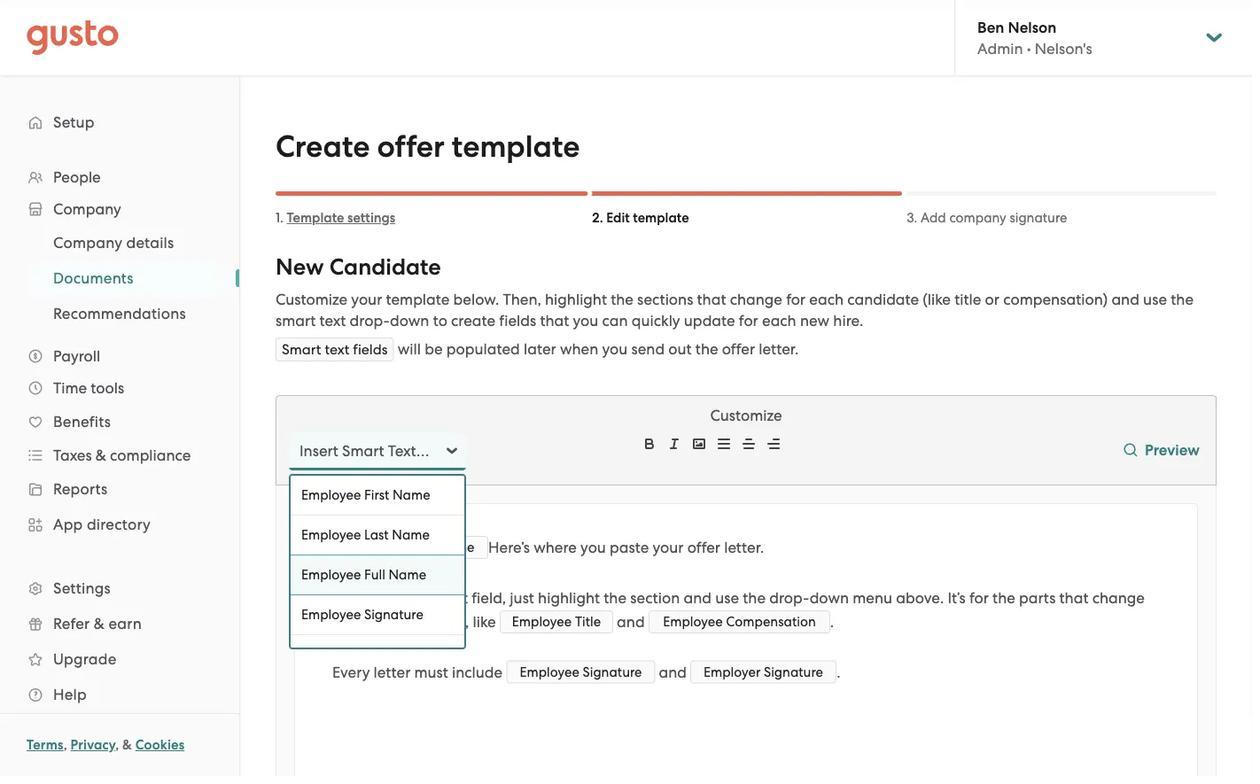 Task type: locate. For each thing, give the bounding box(es) containing it.
letter. down customize your template below. then, highlight the sections that change for each candidate (like title or compensation) and use the smart text drop-down to create fields that you can quickly update for each new hire.
[[759, 340, 799, 358]]

0 horizontal spatial down
[[390, 312, 430, 330]]

recommendations
[[53, 305, 186, 323]]

2 horizontal spatial that
[[1060, 590, 1089, 607]]

2 vertical spatial you
[[581, 539, 606, 557]]

0 vertical spatial offer
[[377, 129, 445, 165]]

1 list from the top
[[0, 161, 239, 713]]

edit template
[[607, 210, 690, 226]]

employee for employee email
[[301, 647, 361, 663]]

1 horizontal spatial template
[[452, 129, 580, 165]]

0 horizontal spatial that
[[540, 312, 570, 330]]

None field
[[300, 441, 304, 462]]

drop- down new candidate
[[350, 312, 390, 330]]

2 company from the top
[[53, 234, 122, 252]]

4 employee from the top
[[301, 607, 361, 623]]

template
[[287, 210, 344, 226]]

your right paste
[[653, 539, 684, 557]]

2 horizontal spatial template
[[633, 210, 690, 226]]

0 vertical spatial &
[[96, 447, 106, 465]]

0 vertical spatial fields
[[500, 312, 537, 330]]

0 vertical spatial each
[[810, 291, 844, 309]]

change up update at the right top of page
[[730, 291, 783, 309]]

company down people
[[53, 200, 121, 218]]

employee last name option
[[291, 515, 465, 555]]

2 horizontal spatial each
[[810, 291, 844, 309]]

smart down new
[[276, 312, 316, 330]]

0 vertical spatial drop-
[[350, 312, 390, 330]]

change right parts
[[1093, 590, 1146, 607]]

1 horizontal spatial offer
[[688, 539, 721, 557]]

name right last
[[392, 528, 430, 543]]

highlight inside customize your template below. then, highlight the sections that change for each candidate (like title or compensation) and use the smart text drop-down to create fields that you can quickly update for each new hire.
[[545, 291, 607, 309]]

recommendations link
[[32, 298, 222, 330]]

when
[[560, 340, 599, 358]]

text inside to add a smart text field, just highlight the section and use the drop-down menu above. it's for the parts that change for each candidate, like
[[442, 590, 468, 607]]

employee left last
[[301, 528, 361, 543]]

payroll button
[[18, 340, 222, 372]]

refer & earn link
[[18, 608, 222, 640]]

fields down then,
[[500, 312, 537, 330]]

2 vertical spatial offer
[[688, 539, 721, 557]]

0 vertical spatial you
[[573, 312, 599, 330]]

1 vertical spatial .
[[837, 664, 841, 682]]

0 horizontal spatial use
[[716, 590, 740, 607]]

and inside to add a smart text field, just highlight the section and use the drop-down menu above. it's for the parts that change for each candidate, like
[[684, 590, 712, 607]]

1 vertical spatial use
[[716, 590, 740, 607]]

employee first name
[[301, 488, 431, 503]]

candidate,
[[394, 614, 469, 631]]

populated
[[447, 340, 520, 358]]

customize for customize
[[711, 407, 783, 425]]

list box
[[289, 474, 466, 675]]

1 employee from the top
[[301, 488, 361, 503]]

1 horizontal spatial customize
[[711, 407, 783, 425]]

drop-
[[350, 312, 390, 330], [770, 590, 810, 607]]

smart down new
[[282, 341, 321, 358]]

,
[[64, 738, 67, 754], [115, 738, 119, 754]]

earn
[[109, 615, 142, 633]]

1 vertical spatial company
[[53, 234, 122, 252]]

template
[[452, 129, 580, 165], [633, 210, 690, 226], [386, 291, 450, 309]]

cookies button
[[135, 735, 185, 756]]

home image
[[27, 20, 119, 55]]

0 horizontal spatial smart
[[276, 312, 316, 330]]

, left privacy
[[64, 738, 67, 754]]

employee inside 'option'
[[301, 647, 361, 663]]

& right the taxes
[[96, 447, 106, 465]]

1 horizontal spatial ,
[[115, 738, 119, 754]]

1 horizontal spatial your
[[653, 539, 684, 557]]

list
[[0, 161, 239, 713], [0, 225, 239, 332]]

create
[[276, 129, 370, 165]]

2 vertical spatial name
[[389, 567, 427, 583]]

down up will
[[390, 312, 430, 330]]

above.
[[897, 590, 945, 607]]

text…
[[388, 442, 429, 460]]

0 vertical spatial use
[[1144, 291, 1168, 309]]

down inside to add a smart text field, just highlight the section and use the drop-down menu above. it's for the parts that change for each candidate, like
[[810, 590, 850, 607]]

candidate
[[848, 291, 920, 309]]

employee down to on the left
[[301, 607, 361, 623]]

just
[[510, 590, 535, 607]]

use inside to add a smart text field, just highlight the section and use the drop-down menu above. it's for the parts that change for each candidate, like
[[716, 590, 740, 607]]

drop- left menu
[[770, 590, 810, 607]]

paste
[[610, 539, 649, 557]]

1 horizontal spatial down
[[810, 590, 850, 607]]

for right it's
[[970, 590, 989, 607]]

1 horizontal spatial fields
[[500, 312, 537, 330]]

name for employee full name
[[389, 567, 427, 583]]

smart inside to add a smart text field, just highlight the section and use the drop-down menu above. it's for the parts that change for each candidate, like
[[398, 590, 438, 607]]

•
[[1027, 40, 1032, 57]]

5 employee from the top
[[301, 647, 361, 663]]

0 vertical spatial text
[[320, 312, 346, 330]]

then,
[[503, 291, 542, 309]]

0 horizontal spatial customize
[[276, 291, 348, 309]]

fields left will
[[353, 341, 388, 358]]

admin
[[978, 40, 1024, 57]]

1 vertical spatial &
[[94, 615, 105, 633]]

0 vertical spatial template
[[452, 129, 580, 165]]

you down can
[[603, 340, 628, 358]]

documents link
[[32, 262, 222, 294]]

setup
[[53, 113, 95, 131]]

each left new
[[763, 312, 797, 330]]

letter. up to add a smart text field, just highlight the section and use the drop-down menu above. it's for the parts that change for each candidate, like at the bottom
[[725, 539, 765, 557]]

0 vertical spatial letter.
[[759, 340, 799, 358]]

update
[[684, 312, 736, 330]]

that
[[697, 291, 727, 309], [540, 312, 570, 330], [1060, 590, 1089, 607]]

2 employee from the top
[[301, 528, 361, 543]]

& for earn
[[94, 615, 105, 633]]

employee up to on the left
[[301, 567, 361, 583]]

must
[[415, 664, 448, 682]]

first
[[364, 488, 390, 503]]

employee email option
[[291, 635, 465, 675]]

each up new
[[810, 291, 844, 309]]

list containing company details
[[0, 225, 239, 332]]

benefits
[[53, 413, 111, 431]]

2 vertical spatial each
[[356, 614, 390, 631]]

company details link
[[32, 227, 222, 259]]

0 vertical spatial that
[[697, 291, 727, 309]]

1 vertical spatial customize
[[711, 407, 783, 425]]

, left cookies
[[115, 738, 119, 754]]

fields inside customize your template below. then, highlight the sections that change for each candidate (like title or compensation) and use the smart text drop-down to create fields that you can quickly update for each new hire.
[[500, 312, 537, 330]]

2 vertical spatial that
[[1060, 590, 1089, 607]]

1 vertical spatial highlight
[[538, 590, 600, 607]]

and
[[1112, 291, 1140, 309], [684, 590, 712, 607], [614, 614, 649, 631], [656, 664, 691, 682]]

every
[[333, 664, 370, 682]]

0 horizontal spatial ,
[[64, 738, 67, 754]]

smart up employee first name
[[342, 442, 384, 460]]

text down new candidate
[[320, 312, 346, 330]]

text inside customize your template below. then, highlight the sections that change for each candidate (like title or compensation) and use the smart text drop-down to create fields that you can quickly update for each new hire.
[[320, 312, 346, 330]]

change inside customize your template below. then, highlight the sections that change for each candidate (like title or compensation) and use the smart text drop-down to create fields that you can quickly update for each new hire.
[[730, 291, 783, 309]]

0 vertical spatial name
[[393, 488, 431, 503]]

1 vertical spatial change
[[1093, 590, 1146, 607]]

refer & earn
[[53, 615, 142, 633]]

1 vertical spatial smart
[[342, 442, 384, 460]]

app
[[53, 516, 83, 534]]

offer down customize your template below. then, highlight the sections that change for each candidate (like title or compensation) and use the smart text drop-down to create fields that you can quickly update for each new hire.
[[722, 340, 756, 358]]

each down add
[[356, 614, 390, 631]]

1 horizontal spatial change
[[1093, 590, 1146, 607]]

& inside dropdown button
[[96, 447, 106, 465]]

name
[[393, 488, 431, 503], [392, 528, 430, 543], [389, 567, 427, 583]]

2 vertical spatial text
[[442, 590, 468, 607]]

new candidate
[[276, 254, 441, 281]]

0 vertical spatial .
[[831, 614, 835, 631]]

0 vertical spatial company
[[53, 200, 121, 218]]

1 horizontal spatial smart
[[342, 442, 384, 460]]

1 horizontal spatial drop-
[[770, 590, 810, 607]]

smart up candidate,
[[398, 590, 438, 607]]

smart
[[282, 341, 321, 358], [342, 442, 384, 460]]

0 vertical spatial your
[[351, 291, 382, 309]]

offer up to add a smart text field, just highlight the section and use the drop-down menu above. it's for the parts that change for each candidate, like at the bottom
[[688, 539, 721, 557]]

company details
[[53, 234, 174, 252]]

0 horizontal spatial template
[[386, 291, 450, 309]]

0 horizontal spatial smart
[[282, 341, 321, 358]]

& for compliance
[[96, 447, 106, 465]]

1 horizontal spatial .
[[837, 664, 841, 682]]

nelson's
[[1036, 40, 1093, 57]]

your inside customize your template below. then, highlight the sections that change for each candidate (like title or compensation) and use the smart text drop-down to create fields that you can quickly update for each new hire.
[[351, 291, 382, 309]]

2 vertical spatial &
[[122, 738, 132, 754]]

customize inside customize your template below. then, highlight the sections that change for each candidate (like title or compensation) and use the smart text drop-down to create fields that you can quickly update for each new hire.
[[276, 291, 348, 309]]

1 vertical spatial text
[[325, 341, 350, 358]]

highlight right 'just'
[[538, 590, 600, 607]]

1 vertical spatial each
[[763, 312, 797, 330]]

1 vertical spatial letter.
[[725, 539, 765, 557]]

that right parts
[[1060, 590, 1089, 607]]

terms , privacy , & cookies
[[27, 738, 185, 754]]

employee
[[301, 488, 361, 503], [301, 528, 361, 543], [301, 567, 361, 583], [301, 607, 361, 623], [301, 647, 361, 663]]

1 vertical spatial offer
[[722, 340, 756, 358]]

you inside customize your template below. then, highlight the sections that change for each candidate (like title or compensation) and use the smart text drop-down to create fields that you can quickly update for each new hire.
[[573, 312, 599, 330]]

offer up settings
[[377, 129, 445, 165]]

new
[[801, 312, 830, 330]]

settings
[[53, 580, 111, 598]]

text left will
[[325, 341, 350, 358]]

module__icon___go7vc image
[[1124, 443, 1138, 457]]

preview button
[[1117, 427, 1208, 476]]

1 vertical spatial name
[[392, 528, 430, 543]]

0 horizontal spatial offer
[[377, 129, 445, 165]]

0 horizontal spatial fields
[[353, 341, 388, 358]]

&
[[96, 447, 106, 465], [94, 615, 105, 633], [122, 738, 132, 754]]

. for every letter must include
[[837, 664, 841, 682]]

company
[[53, 200, 121, 218], [53, 234, 122, 252]]

1 company from the top
[[53, 200, 121, 218]]

down inside customize your template below. then, highlight the sections that change for each candidate (like title or compensation) and use the smart text drop-down to create fields that you can quickly update for each new hire.
[[390, 312, 430, 330]]

0 vertical spatial smart
[[282, 341, 321, 358]]

0 horizontal spatial .
[[831, 614, 835, 631]]

1 horizontal spatial smart
[[398, 590, 438, 607]]

1 horizontal spatial each
[[763, 312, 797, 330]]

& left cookies
[[122, 738, 132, 754]]

name up a
[[389, 567, 427, 583]]

you left paste
[[581, 539, 606, 557]]

employee left first
[[301, 488, 361, 503]]

cookies
[[135, 738, 185, 754]]

settings link
[[18, 573, 222, 605]]

customize
[[276, 291, 348, 309], [711, 407, 783, 425]]

1 horizontal spatial use
[[1144, 291, 1168, 309]]

.
[[831, 614, 835, 631], [837, 664, 841, 682]]

1 vertical spatial down
[[810, 590, 850, 607]]

you up when
[[573, 312, 599, 330]]

2 , from the left
[[115, 738, 119, 754]]

title
[[955, 291, 982, 309]]

company button
[[18, 193, 222, 225]]

change inside to add a smart text field, just highlight the section and use the drop-down menu above. it's for the parts that change for each candidate, like
[[1093, 590, 1146, 607]]

change
[[730, 291, 783, 309], [1093, 590, 1146, 607]]

employee up every
[[301, 647, 361, 663]]

template inside customize your template below. then, highlight the sections that change for each candidate (like title or compensation) and use the smart text drop-down to create fields that you can quickly update for each new hire.
[[386, 291, 450, 309]]

1 vertical spatial smart
[[398, 590, 438, 607]]

(like
[[923, 291, 951, 309]]

0 vertical spatial down
[[390, 312, 430, 330]]

employee signature option
[[291, 595, 465, 635]]

& left earn
[[94, 615, 105, 633]]

for right update at the right top of page
[[739, 312, 759, 330]]

employee inside "option"
[[301, 607, 361, 623]]

0 vertical spatial customize
[[276, 291, 348, 309]]

1 vertical spatial fields
[[353, 341, 388, 358]]

name right first
[[393, 488, 431, 503]]

highlight up can
[[545, 291, 607, 309]]

0 vertical spatial smart
[[276, 312, 316, 330]]

company up documents
[[53, 234, 122, 252]]

that up the smart text fields will be populated later when you send out the offer letter. on the top of the page
[[540, 312, 570, 330]]

to add a smart text field, just highlight the section and use the drop-down menu above. it's for the parts that change for each candidate, like
[[333, 590, 1149, 631]]

text up candidate,
[[442, 590, 468, 607]]

your down new candidate
[[351, 291, 382, 309]]

app directory link
[[18, 509, 222, 541]]

employee full name option
[[291, 555, 465, 595]]

0 horizontal spatial each
[[356, 614, 390, 631]]

drop- inside to add a smart text field, just highlight the section and use the drop-down menu above. it's for the parts that change for each candidate, like
[[770, 590, 810, 607]]

last
[[364, 528, 389, 543]]

benefits link
[[18, 406, 222, 438]]

3 employee from the top
[[301, 567, 361, 583]]

1 vertical spatial your
[[653, 539, 684, 557]]

for
[[787, 291, 806, 309], [739, 312, 759, 330], [970, 590, 989, 607], [333, 614, 352, 631]]

1 vertical spatial drop-
[[770, 590, 810, 607]]

template for offer
[[452, 129, 580, 165]]

smart inside customize your template below. then, highlight the sections that change for each candidate (like title or compensation) and use the smart text drop-down to create fields that you can quickly update for each new hire.
[[276, 312, 316, 330]]

down left menu
[[810, 590, 850, 607]]

setup link
[[18, 106, 222, 138]]

that up update at the right top of page
[[697, 291, 727, 309]]

employee last name
[[301, 528, 430, 543]]

0 vertical spatial highlight
[[545, 291, 607, 309]]

0 horizontal spatial your
[[351, 291, 382, 309]]

2 vertical spatial template
[[386, 291, 450, 309]]

employee email
[[301, 647, 398, 663]]

time
[[53, 380, 87, 397]]

company inside dropdown button
[[53, 200, 121, 218]]

0 vertical spatial change
[[730, 291, 783, 309]]

2 list from the top
[[0, 225, 239, 332]]

0 horizontal spatial drop-
[[350, 312, 390, 330]]

0 horizontal spatial change
[[730, 291, 783, 309]]



Task type: vqa. For each thing, say whether or not it's contained in the screenshot.
the bottom DOWN
yes



Task type: describe. For each thing, give the bounding box(es) containing it.
add
[[921, 210, 947, 226]]

compensation)
[[1004, 291, 1109, 309]]

add
[[352, 590, 381, 607]]

will
[[398, 340, 421, 358]]

here's
[[489, 539, 530, 557]]

upgrade link
[[18, 644, 222, 676]]

be
[[425, 340, 443, 358]]

template settings
[[287, 210, 396, 226]]

upgrade
[[53, 651, 117, 669]]

include
[[452, 664, 503, 682]]

for up new
[[787, 291, 806, 309]]

people button
[[18, 161, 222, 193]]

each inside to add a smart text field, just highlight the section and use the drop-down menu above. it's for the parts that change for each candidate, like
[[356, 614, 390, 631]]

details
[[126, 234, 174, 252]]

hire.
[[834, 312, 864, 330]]

gusto navigation element
[[0, 76, 239, 741]]

new
[[276, 254, 324, 281]]

taxes
[[53, 447, 92, 465]]

every letter must include
[[333, 664, 507, 682]]

terms link
[[27, 738, 64, 754]]

it's
[[948, 590, 966, 607]]

1 vertical spatial you
[[603, 340, 628, 358]]

terms
[[27, 738, 64, 754]]

section
[[631, 590, 680, 607]]

app directory
[[53, 516, 151, 534]]

ben
[[978, 18, 1005, 36]]

compliance
[[110, 447, 191, 465]]

employee for employee signature
[[301, 607, 361, 623]]

sections
[[638, 291, 694, 309]]

edit
[[607, 210, 630, 226]]

time tools button
[[18, 372, 222, 404]]

reports link
[[18, 474, 222, 505]]

preview
[[1146, 441, 1201, 459]]

menu
[[853, 590, 893, 607]]

1 horizontal spatial that
[[697, 291, 727, 309]]

2 horizontal spatial offer
[[722, 340, 756, 358]]

drop- inside customize your template below. then, highlight the sections that change for each candidate (like title or compensation) and use the smart text drop-down to create fields that you can quickly update for each new hire.
[[350, 312, 390, 330]]

customize your template below. then, highlight the sections that change for each candidate (like title or compensation) and use the smart text drop-down to create fields that you can quickly update for each new hire.
[[276, 291, 1194, 330]]

out
[[669, 340, 692, 358]]

insert
[[300, 442, 339, 460]]

fields inside the smart text fields will be populated later when you send out the offer letter.
[[353, 341, 388, 358]]

to
[[333, 590, 349, 607]]

customize for customize your template below. then, highlight the sections that change for each candidate (like title or compensation) and use the smart text drop-down to create fields that you can quickly update for each new hire.
[[276, 291, 348, 309]]

text inside the smart text fields will be populated later when you send out the offer letter.
[[325, 341, 350, 358]]

privacy
[[71, 738, 115, 754]]

directory
[[87, 516, 151, 534]]

company
[[950, 210, 1007, 226]]

a
[[385, 590, 394, 607]]

. for to add a smart text field, just highlight the section and use the drop-down menu above. it's for the parts that change for each candidate, like
[[831, 614, 835, 631]]

employee first name option
[[291, 476, 465, 515]]

help link
[[18, 679, 222, 711]]

employee signature
[[301, 607, 424, 623]]

payroll
[[53, 348, 100, 365]]

refer
[[53, 615, 90, 633]]

use inside customize your template below. then, highlight the sections that change for each candidate (like title or compensation) and use the smart text drop-down to create fields that you can quickly update for each new hire.
[[1144, 291, 1168, 309]]

full
[[364, 567, 386, 583]]

smart inside the smart text fields will be populated later when you send out the offer letter.
[[282, 341, 321, 358]]

letter
[[374, 664, 411, 682]]

privacy link
[[71, 738, 115, 754]]

insert smart text…
[[300, 442, 429, 460]]

template for your
[[386, 291, 450, 309]]

company for company details
[[53, 234, 122, 252]]

name for employee last name
[[392, 528, 430, 543]]

settings
[[348, 210, 396, 226]]

below.
[[454, 291, 499, 309]]

add company signature
[[921, 210, 1068, 226]]

employee for employee first name
[[301, 488, 361, 503]]

parts
[[1020, 590, 1056, 607]]

like
[[473, 614, 496, 631]]

tools
[[91, 380, 124, 397]]

where
[[534, 539, 577, 557]]

field,
[[472, 590, 506, 607]]

1 , from the left
[[64, 738, 67, 754]]

taxes & compliance
[[53, 447, 191, 465]]

or
[[986, 291, 1000, 309]]

can
[[603, 312, 628, 330]]

to
[[433, 312, 448, 330]]

1 vertical spatial template
[[633, 210, 690, 226]]

later
[[524, 340, 557, 358]]

create offer template
[[276, 129, 580, 165]]

employee for employee last name
[[301, 528, 361, 543]]

highlight inside to add a smart text field, just highlight the section and use the drop-down menu above. it's for the parts that change for each candidate, like
[[538, 590, 600, 607]]

smart text fields will be populated later when you send out the offer letter.
[[282, 340, 799, 358]]

list containing people
[[0, 161, 239, 713]]

list box containing employee first name
[[289, 474, 466, 675]]

time tools
[[53, 380, 124, 397]]

email
[[364, 647, 398, 663]]

and inside customize your template below. then, highlight the sections that change for each candidate (like title or compensation) and use the smart text drop-down to create fields that you can quickly update for each new hire.
[[1112, 291, 1140, 309]]

company for company
[[53, 200, 121, 218]]

send
[[632, 340, 665, 358]]

documents
[[53, 270, 134, 287]]

here's where you paste your offer letter.
[[489, 539, 765, 557]]

help
[[53, 686, 87, 704]]

name for employee first name
[[393, 488, 431, 503]]

template settings link
[[287, 210, 396, 226]]

create
[[451, 312, 496, 330]]

nelson
[[1009, 18, 1057, 36]]

employee for employee full name
[[301, 567, 361, 583]]

1 vertical spatial that
[[540, 312, 570, 330]]

signature
[[364, 607, 424, 623]]

taxes & compliance button
[[18, 440, 222, 472]]

for down to on the left
[[333, 614, 352, 631]]

that inside to add a smart text field, just highlight the section and use the drop-down menu above. it's for the parts that change for each candidate, like
[[1060, 590, 1089, 607]]



